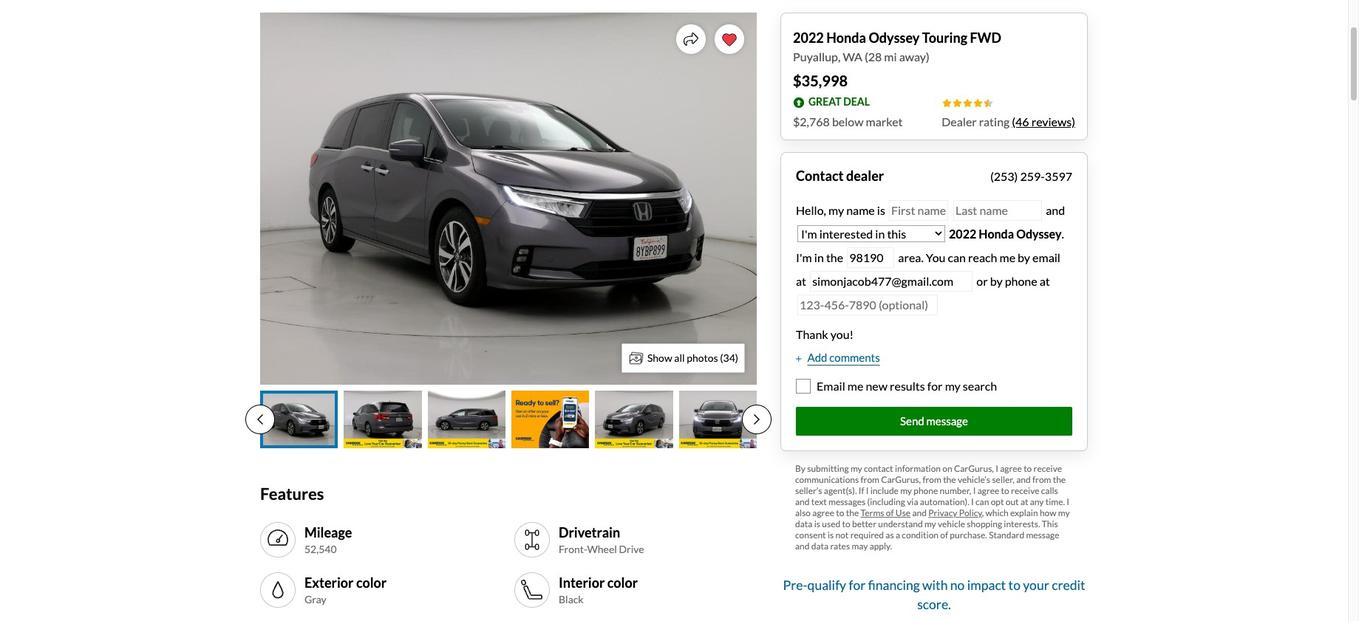 Task type: vqa. For each thing, say whether or not it's contained in the screenshot.
shopping
yes



Task type: locate. For each thing, give the bounding box(es) containing it.
not
[[835, 530, 849, 541]]

tab list
[[245, 391, 772, 449]]

at inside area. you can reach me by email at
[[796, 274, 806, 288]]

1 horizontal spatial by
[[1018, 250, 1030, 264]]

and left text
[[795, 496, 810, 508]]

at right out
[[1020, 496, 1028, 508]]

message inside button
[[926, 415, 968, 428]]

0 vertical spatial odyssey
[[869, 29, 920, 45]]

can inside area. you can reach me by email at
[[948, 250, 966, 264]]

1 horizontal spatial agree
[[977, 485, 999, 496]]

great deal
[[808, 95, 870, 108]]

1 vertical spatial by
[[990, 274, 1003, 288]]

time.
[[1046, 496, 1065, 508]]

0 horizontal spatial can
[[948, 250, 966, 264]]

messages
[[828, 496, 866, 508]]

2022 inside 2022 honda odyssey touring fwd puyallup, wa (28 mi away)
[[793, 29, 824, 45]]

1 horizontal spatial cargurus,
[[954, 463, 994, 474]]

and up .
[[1043, 203, 1065, 217]]

0 horizontal spatial odyssey
[[869, 29, 920, 45]]

by right 'or'
[[990, 274, 1003, 288]]

of inside the , which explain how my data is used to better understand my vehicle shopping interests. this consent is not required as a condition of purchase. standard message and data rates may apply.
[[940, 530, 948, 541]]

agree up out
[[1000, 463, 1022, 474]]

my left contact
[[850, 463, 862, 474]]

message inside the , which explain how my data is used to better understand my vehicle shopping interests. this consent is not required as a condition of purchase. standard message and data rates may apply.
[[1026, 530, 1059, 541]]

0 horizontal spatial message
[[926, 415, 968, 428]]

1 horizontal spatial message
[[1026, 530, 1059, 541]]

0 horizontal spatial color
[[356, 575, 387, 591]]

puyallup,
[[793, 49, 840, 63]]

my left search
[[945, 379, 960, 393]]

is left not
[[828, 530, 834, 541]]

by inside area. you can reach me by email at
[[1018, 250, 1030, 264]]

agree up ,
[[977, 485, 999, 496]]

2 vertical spatial agree
[[812, 508, 834, 519]]

3597
[[1045, 169, 1072, 183]]

color for interior color
[[607, 575, 638, 591]]

gray
[[304, 594, 326, 606]]

message
[[926, 415, 968, 428], [1026, 530, 1059, 541]]

can left opt
[[975, 496, 989, 508]]

by left email
[[1018, 250, 1030, 264]]

color right exterior
[[356, 575, 387, 591]]

from up any
[[1032, 474, 1051, 485]]

1 horizontal spatial for
[[927, 379, 943, 393]]

mileage 52,540
[[304, 525, 352, 556]]

0 vertical spatial of
[[886, 508, 894, 519]]

area. you can reach me by email at
[[796, 250, 1060, 288]]

vehicle full photo image
[[260, 12, 757, 385]]

0 vertical spatial me
[[999, 250, 1015, 264]]

2 horizontal spatial is
[[877, 203, 885, 217]]

credit
[[1052, 578, 1085, 593]]

1 vertical spatial phone
[[914, 485, 938, 496]]

1 horizontal spatial can
[[975, 496, 989, 508]]

2022
[[793, 29, 824, 45], [949, 227, 976, 241]]

view vehicle photo 3 image
[[428, 391, 505, 449]]

0 vertical spatial honda
[[826, 29, 866, 45]]

and
[[1043, 203, 1065, 217], [1016, 474, 1031, 485], [795, 496, 810, 508], [912, 508, 927, 519], [795, 541, 810, 552]]

at down email
[[1040, 274, 1050, 288]]

the right "in"
[[826, 250, 843, 264]]

view vehicle photo 6 image
[[679, 391, 757, 449]]

phone
[[1005, 274, 1037, 288], [914, 485, 938, 496]]

1 vertical spatial data
[[811, 541, 829, 552]]

honda up wa
[[826, 29, 866, 45]]

understand
[[878, 519, 923, 530]]

standard
[[989, 530, 1024, 541]]

Last name field
[[953, 200, 1042, 221]]

1 horizontal spatial from
[[923, 474, 941, 485]]

can
[[948, 250, 966, 264], [975, 496, 989, 508]]

prev page image
[[257, 414, 263, 426]]

market
[[866, 114, 903, 128]]

reviews)
[[1031, 114, 1075, 128]]

explain
[[1010, 508, 1038, 519]]

the inside the . i'm in the
[[826, 250, 843, 264]]

wa
[[843, 49, 862, 63]]

i right time.
[[1067, 496, 1069, 508]]

seller,
[[992, 474, 1015, 485]]

0 vertical spatial 2022
[[793, 29, 824, 45]]

0 vertical spatial data
[[795, 519, 812, 530]]

2022 up reach
[[949, 227, 976, 241]]

data down text
[[795, 519, 812, 530]]

me down 2022 honda odyssey in the right of the page
[[999, 250, 1015, 264]]

1 vertical spatial agree
[[977, 485, 999, 496]]

2 horizontal spatial agree
[[1000, 463, 1022, 474]]

1 horizontal spatial me
[[999, 250, 1015, 264]]

1 horizontal spatial 2022
[[949, 227, 976, 241]]

1 vertical spatial receive
[[1011, 485, 1039, 496]]

1 vertical spatial odyssey
[[1016, 227, 1062, 241]]

drivetrain
[[559, 525, 620, 541]]

photos
[[687, 352, 718, 364]]

drive
[[619, 543, 644, 556]]

0 horizontal spatial by
[[990, 274, 1003, 288]]

fwd
[[970, 29, 1001, 45]]

data left rates
[[811, 541, 829, 552]]

1 vertical spatial can
[[975, 496, 989, 508]]

2022 up puyallup,
[[793, 29, 824, 45]]

me left 'new'
[[847, 379, 863, 393]]

color inside the interior color black
[[607, 575, 638, 591]]

odyssey up mi
[[869, 29, 920, 45]]

honda down last name field on the right top
[[979, 227, 1014, 241]]

hello, my name is
[[796, 203, 887, 217]]

from up (including
[[861, 474, 879, 485]]

2022 honda odyssey
[[949, 227, 1062, 241]]

receive up calls
[[1034, 463, 1062, 474]]

0 horizontal spatial phone
[[914, 485, 938, 496]]

1 vertical spatial honda
[[979, 227, 1014, 241]]

send
[[900, 415, 924, 428]]

phone inside the "by submitting my contact information on cargurus, i agree to receive communications from cargurus, from the vehicle's seller, and from the seller's agent(s). if i include my phone number, i agree to receive calls and text messages (including via automation). i can opt out at any time. i also agree to the"
[[914, 485, 938, 496]]

1 horizontal spatial phone
[[1005, 274, 1037, 288]]

agree
[[1000, 463, 1022, 474], [977, 485, 999, 496], [812, 508, 834, 519]]

52,540
[[304, 543, 337, 556]]

2 horizontal spatial from
[[1032, 474, 1051, 485]]

(34)
[[720, 352, 738, 364]]

send message button
[[796, 407, 1072, 436]]

to inside the pre-qualify for financing with no impact to your credit score.
[[1008, 578, 1021, 593]]

i right vehicle's
[[996, 463, 998, 474]]

0 vertical spatial can
[[948, 250, 966, 264]]

honda inside 2022 honda odyssey touring fwd puyallup, wa (28 mi away)
[[826, 29, 866, 45]]

0 horizontal spatial honda
[[826, 29, 866, 45]]

color down drive at the left
[[607, 575, 638, 591]]

odyssey inside 2022 honda odyssey touring fwd puyallup, wa (28 mi away)
[[869, 29, 920, 45]]

can right you
[[948, 250, 966, 264]]

phone up terms of use and privacy policy
[[914, 485, 938, 496]]

shopping
[[967, 519, 1002, 530]]

email
[[1032, 250, 1060, 264]]

1 vertical spatial message
[[1026, 530, 1059, 541]]

via
[[907, 496, 918, 508]]

color inside exterior color gray
[[356, 575, 387, 591]]

. i'm in the
[[796, 227, 1064, 264]]

1 horizontal spatial at
[[1020, 496, 1028, 508]]

0 horizontal spatial is
[[814, 519, 820, 530]]

share image
[[684, 32, 698, 47]]

from left on
[[923, 474, 941, 485]]

a
[[896, 530, 900, 541]]

qualify
[[807, 578, 846, 593]]

0 vertical spatial message
[[926, 415, 968, 428]]

0 horizontal spatial at
[[796, 274, 806, 288]]

dealer
[[942, 114, 977, 128]]

at down i'm
[[796, 274, 806, 288]]

odyssey up email
[[1016, 227, 1062, 241]]

with
[[922, 578, 948, 593]]

for right "results"
[[927, 379, 943, 393]]

0 horizontal spatial agree
[[812, 508, 834, 519]]

of down privacy
[[940, 530, 948, 541]]

is left used on the right bottom of page
[[814, 519, 820, 530]]

Zip code field
[[847, 247, 894, 268]]

0 horizontal spatial 2022
[[793, 29, 824, 45]]

me
[[999, 250, 1015, 264], [847, 379, 863, 393]]

1 horizontal spatial honda
[[979, 227, 1014, 241]]

phone down email
[[1005, 274, 1037, 288]]

1 horizontal spatial of
[[940, 530, 948, 541]]

all
[[674, 352, 685, 364]]

cargurus, right on
[[954, 463, 994, 474]]

the left terms
[[846, 508, 859, 519]]

no
[[950, 578, 965, 593]]

and down also
[[795, 541, 810, 552]]

my right "include"
[[900, 485, 912, 496]]

and inside the , which explain how my data is used to better understand my vehicle shopping interests. this consent is not required as a condition of purchase. standard message and data rates may apply.
[[795, 541, 810, 552]]

message down how in the right bottom of the page
[[1026, 530, 1059, 541]]

vehicle's
[[958, 474, 990, 485]]

color
[[356, 575, 387, 591], [607, 575, 638, 591]]

Email address email field
[[810, 271, 973, 292]]

to right used on the right bottom of page
[[842, 519, 850, 530]]

by submitting my contact information on cargurus, i agree to receive communications from cargurus, from the vehicle's seller, and from the seller's agent(s). if i include my phone number, i agree to receive calls and text messages (including via automation). i can opt out at any time. i also agree to the
[[795, 463, 1069, 519]]

to right seller,
[[1024, 463, 1032, 474]]

receive up explain
[[1011, 485, 1039, 496]]

apply.
[[870, 541, 892, 552]]

if
[[859, 485, 864, 496]]

great
[[808, 95, 841, 108]]

agree right also
[[812, 508, 834, 519]]

features
[[260, 484, 324, 504]]

0 vertical spatial by
[[1018, 250, 1030, 264]]

rates
[[830, 541, 850, 552]]

1 vertical spatial me
[[847, 379, 863, 393]]

black
[[559, 594, 584, 606]]

0 horizontal spatial from
[[861, 474, 879, 485]]

1 vertical spatial for
[[849, 578, 866, 593]]

0 horizontal spatial of
[[886, 508, 894, 519]]

in
[[814, 250, 824, 264]]

cargurus, up via
[[881, 474, 921, 485]]

my
[[828, 203, 844, 217], [945, 379, 960, 393], [850, 463, 862, 474], [900, 485, 912, 496], [1058, 508, 1070, 519], [924, 519, 936, 530]]

is right the name
[[877, 203, 885, 217]]

is
[[877, 203, 885, 217], [814, 519, 820, 530], [828, 530, 834, 541]]

you!
[[830, 327, 854, 341]]

0 horizontal spatial for
[[849, 578, 866, 593]]

0 vertical spatial phone
[[1005, 274, 1037, 288]]

communications
[[795, 474, 859, 485]]

1 color from the left
[[356, 575, 387, 591]]

for inside the pre-qualify for financing with no impact to your credit score.
[[849, 578, 866, 593]]

the
[[826, 250, 843, 264], [943, 474, 956, 485], [1053, 474, 1066, 485], [846, 508, 859, 519]]

for right qualify
[[849, 578, 866, 593]]

this
[[1042, 519, 1058, 530]]

interior color image
[[520, 579, 544, 603]]

show all photos (34) link
[[621, 343, 745, 373]]

1 horizontal spatial color
[[607, 575, 638, 591]]

of left 'use'
[[886, 508, 894, 519]]

1 vertical spatial of
[[940, 530, 948, 541]]

drivetrain image
[[520, 529, 544, 552]]

honda
[[826, 29, 866, 45], [979, 227, 1014, 241]]

i left ,
[[971, 496, 974, 508]]

away)
[[899, 49, 929, 63]]

1 from from the left
[[861, 474, 879, 485]]

1 horizontal spatial odyssey
[[1016, 227, 1062, 241]]

to left the your
[[1008, 578, 1021, 593]]

terms of use link
[[861, 508, 911, 519]]

cargurus,
[[954, 463, 994, 474], [881, 474, 921, 485]]

plus image
[[796, 355, 801, 363]]

and right 'use'
[[912, 508, 927, 519]]

,
[[982, 508, 984, 519]]

my left the name
[[828, 203, 844, 217]]

message right send on the bottom
[[926, 415, 968, 428]]

information
[[895, 463, 941, 474]]

results
[[890, 379, 925, 393]]

honda for 2022 honda odyssey
[[979, 227, 1014, 241]]

1 vertical spatial 2022
[[949, 227, 976, 241]]

2 color from the left
[[607, 575, 638, 591]]

view vehicle photo 1 image
[[260, 391, 338, 449]]

i'm
[[796, 250, 812, 264]]



Task type: describe. For each thing, give the bounding box(es) containing it.
my left vehicle
[[924, 519, 936, 530]]

used
[[822, 519, 840, 530]]

hello,
[[796, 203, 826, 217]]

and right seller,
[[1016, 474, 1031, 485]]

to inside the , which explain how my data is used to better understand my vehicle shopping interests. this consent is not required as a condition of purchase. standard message and data rates may apply.
[[842, 519, 850, 530]]

text
[[811, 496, 827, 508]]

by
[[795, 463, 805, 474]]

pre-
[[783, 578, 807, 593]]

Phone (optional) telephone field
[[797, 294, 938, 315]]

i right number,
[[973, 485, 976, 496]]

(253)
[[990, 169, 1018, 183]]

name
[[846, 203, 875, 217]]

interior
[[559, 575, 605, 591]]

contact
[[864, 463, 893, 474]]

pre-qualify for financing with no impact to your credit score. button
[[780, 570, 1088, 621]]

(28
[[865, 49, 882, 63]]

automation).
[[920, 496, 969, 508]]

contact dealer
[[796, 168, 884, 184]]

$2,768 below market
[[793, 114, 903, 128]]

seller's
[[795, 485, 822, 496]]

2022 honda odyssey touring fwd puyallup, wa (28 mi away)
[[793, 29, 1001, 63]]

use
[[896, 508, 911, 519]]

calls
[[1041, 485, 1058, 496]]

exterior color gray
[[304, 575, 387, 606]]

consent
[[795, 530, 826, 541]]

number,
[[940, 485, 971, 496]]

color for exterior color
[[356, 575, 387, 591]]

privacy policy link
[[928, 508, 982, 519]]

search
[[963, 379, 997, 393]]

mileage
[[304, 525, 352, 541]]

how
[[1040, 508, 1056, 519]]

First name field
[[889, 200, 948, 221]]

vehicle
[[938, 519, 965, 530]]

2 from from the left
[[923, 474, 941, 485]]

include
[[870, 485, 899, 496]]

honda for 2022 honda odyssey touring fwd puyallup, wa (28 mi away)
[[826, 29, 866, 45]]

terms
[[861, 508, 884, 519]]

next page image
[[754, 414, 760, 426]]

0 horizontal spatial cargurus,
[[881, 474, 921, 485]]

view vehicle photo 4 image
[[511, 391, 589, 449]]

odyssey for 2022 honda odyssey
[[1016, 227, 1062, 241]]

the up automation).
[[943, 474, 956, 485]]

2022 for 2022 honda odyssey
[[949, 227, 976, 241]]

area.
[[898, 250, 924, 264]]

to down agent(s).
[[836, 508, 844, 519]]

show
[[647, 352, 672, 364]]

2022 for 2022 honda odyssey touring fwd puyallup, wa (28 mi away)
[[793, 29, 824, 45]]

add comments button
[[796, 349, 880, 366]]

deal
[[843, 95, 870, 108]]

or by phone at
[[976, 274, 1050, 288]]

score.
[[917, 597, 951, 613]]

touring
[[922, 29, 967, 45]]

opt
[[991, 496, 1004, 508]]

2 horizontal spatial at
[[1040, 274, 1050, 288]]

may
[[852, 541, 868, 552]]

email me new results for my search
[[817, 379, 997, 393]]

3 from from the left
[[1032, 474, 1051, 485]]

exterior
[[304, 575, 354, 591]]

259-
[[1020, 169, 1045, 183]]

send message
[[900, 415, 968, 428]]

0 vertical spatial agree
[[1000, 463, 1022, 474]]

below
[[832, 114, 863, 128]]

at inside the "by submitting my contact information on cargurus, i agree to receive communications from cargurus, from the vehicle's seller, and from the seller's agent(s). if i include my phone number, i agree to receive calls and text messages (including via automation). i can opt out at any time. i also agree to the"
[[1020, 496, 1028, 508]]

thank you!
[[796, 327, 854, 341]]

my right how in the right bottom of the page
[[1058, 508, 1070, 519]]

dealer rating (46 reviews)
[[942, 114, 1075, 128]]

(46
[[1012, 114, 1029, 128]]

i right if
[[866, 485, 869, 496]]

view vehicle photo 2 image
[[344, 391, 422, 449]]

, which explain how my data is used to better understand my vehicle shopping interests. this consent is not required as a condition of purchase. standard message and data rates may apply.
[[795, 508, 1070, 552]]

which
[[985, 508, 1009, 519]]

terms of use and privacy policy
[[861, 508, 982, 519]]

(including
[[867, 496, 905, 508]]

the up time.
[[1053, 474, 1066, 485]]

impact
[[967, 578, 1006, 593]]

comments
[[829, 351, 880, 364]]

(253) 259-3597
[[990, 169, 1072, 183]]

odyssey for 2022 honda odyssey touring fwd puyallup, wa (28 mi away)
[[869, 29, 920, 45]]

wheel
[[587, 543, 617, 556]]

condition
[[902, 530, 939, 541]]

can inside the "by submitting my contact information on cargurus, i agree to receive communications from cargurus, from the vehicle's seller, and from the seller's agent(s). if i include my phone number, i agree to receive calls and text messages (including via automation). i can opt out at any time. i also agree to the"
[[975, 496, 989, 508]]

1 horizontal spatial is
[[828, 530, 834, 541]]

mileage image
[[266, 529, 290, 552]]

contact
[[796, 168, 844, 184]]

add comments
[[807, 351, 880, 364]]

interests.
[[1004, 519, 1040, 530]]

policy
[[959, 508, 982, 519]]

interior color black
[[559, 575, 638, 606]]

financing
[[868, 578, 920, 593]]

rating
[[979, 114, 1010, 128]]

to up which
[[1001, 485, 1009, 496]]

0 vertical spatial receive
[[1034, 463, 1062, 474]]

view vehicle photo 5 image
[[595, 391, 673, 449]]

as
[[886, 530, 894, 541]]

you
[[926, 250, 945, 264]]

also
[[795, 508, 811, 519]]

out
[[1006, 496, 1019, 508]]

me inside area. you can reach me by email at
[[999, 250, 1015, 264]]

purchase.
[[950, 530, 987, 541]]

reach
[[968, 250, 997, 264]]

drivetrain front-wheel drive
[[559, 525, 644, 556]]

0 horizontal spatial me
[[847, 379, 863, 393]]

your
[[1023, 578, 1049, 593]]

exterior color image
[[266, 579, 290, 603]]

$2,768
[[793, 114, 830, 128]]

0 vertical spatial for
[[927, 379, 943, 393]]

any
[[1030, 496, 1044, 508]]



